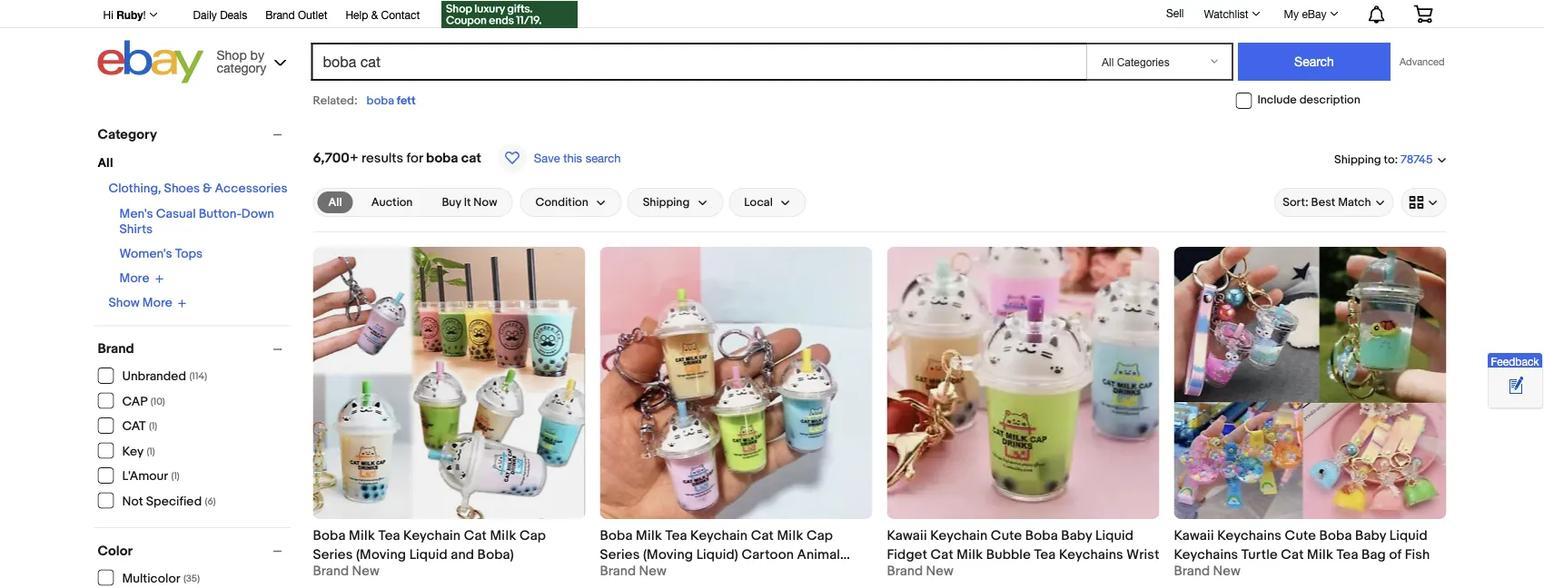 Task type: describe. For each thing, give the bounding box(es) containing it.
+
[[350, 150, 358, 166]]

keychains up turtle
[[1217, 528, 1282, 545]]

shop by category
[[217, 47, 266, 75]]

clothing,
[[109, 181, 161, 197]]

series for brand
[[313, 547, 353, 564]]

1 vertical spatial all
[[328, 195, 342, 209]]

shipping for shipping to : 78745
[[1334, 152, 1381, 167]]

1 vertical spatial more
[[142, 296, 172, 311]]

brand new
[[600, 563, 666, 580]]

men's casual button-down shirts women's tops
[[119, 207, 274, 262]]

brand inside the kawaii keychain cute boba baby liquid fidget cat milk bubble tea keychains wrist brand new
[[887, 563, 923, 580]]

feedback
[[1491, 355, 1539, 368]]

kawaii keychains cute boba baby liquid keychains turtle cat milk tea bag of fish brand new
[[1174, 528, 1430, 580]]

not specified (6)
[[122, 494, 216, 510]]

tea inside kawaii keychains cute boba baby liquid keychains turtle cat milk tea bag of fish brand new
[[1337, 547, 1358, 564]]

6,700
[[313, 150, 350, 166]]

6,700 + results for boba cat
[[313, 150, 481, 166]]

buy it now link
[[431, 192, 508, 213]]

fett
[[397, 94, 416, 108]]

milk inside kawaii keychains cute boba baby liquid keychains turtle cat milk tea bag of fish brand new
[[1307, 547, 1333, 564]]

show more
[[109, 296, 172, 311]]

daily deals link
[[193, 5, 247, 25]]

0 horizontal spatial boba
[[367, 94, 394, 108]]

down
[[241, 207, 274, 222]]

for
[[406, 150, 423, 166]]

local button
[[729, 188, 806, 217]]

unbranded
[[122, 369, 186, 385]]

shipping for shipping
[[643, 196, 690, 210]]

sell
[[1166, 6, 1184, 19]]

main content containing 6,700
[[306, 117, 1454, 589]]

shop by category button
[[208, 40, 290, 79]]

cartoon
[[742, 547, 794, 564]]

auction link
[[360, 192, 424, 213]]

kawaii keychain cute boba baby liquid fidget cat milk bubble tea keychains wrist brand new
[[887, 528, 1159, 580]]

series for purse
[[600, 547, 640, 564]]

account navigation
[[93, 0, 1447, 30]]

sort: best match
[[1283, 196, 1371, 210]]

ruby
[[116, 8, 143, 21]]

save this search button
[[492, 143, 626, 173]]

more button
[[119, 271, 164, 287]]

:
[[1395, 152, 1398, 167]]

(1) for key
[[147, 446, 155, 458]]

boba inside boba milk tea keychain cat milk cap series (moving liquid) cartoon animal purse
[[600, 528, 633, 545]]

(moving for liquid)
[[643, 547, 693, 564]]

kawaii keychain cute boba baby liquid fidget cat milk bubble tea keychains wrist link
[[887, 527, 1159, 564]]

sort:
[[1283, 196, 1309, 210]]

kawaii keychains cute boba baby liquid keychains turtle cat milk tea bag of fish link
[[1174, 527, 1447, 564]]

now
[[474, 196, 497, 210]]

cat inside boba milk tea keychain cat milk cap series (moving liquid) cartoon animal purse
[[751, 528, 774, 545]]

save
[[534, 151, 560, 165]]

buy
[[442, 196, 461, 210]]

color button
[[98, 543, 290, 560]]

tea inside boba milk tea keychain cat milk cap series (moving liquid) cartoon animal purse
[[665, 528, 687, 545]]

sort: best match button
[[1275, 188, 1394, 217]]

shirts
[[119, 222, 153, 238]]

clothing, shoes & accessories link
[[109, 181, 287, 197]]

kawaii keychain cute boba baby liquid fidget cat milk bubble tea keychains wrist image
[[887, 247, 1159, 520]]

0 horizontal spatial all
[[98, 156, 113, 171]]

liquid inside boba milk tea keychain cat milk cap series (moving liquid and boba) brand new
[[409, 547, 448, 564]]

daily deals
[[193, 8, 247, 21]]

new inside boba milk tea keychain cat milk cap series (moving liquid and boba) brand new
[[352, 563, 379, 580]]

casual
[[156, 207, 196, 222]]

button-
[[199, 207, 241, 222]]

hi ruby !
[[103, 8, 146, 21]]

all link
[[317, 192, 353, 213]]

l'amour
[[122, 469, 168, 485]]

brand button
[[98, 341, 290, 357]]

cat (1)
[[122, 419, 157, 435]]

auction
[[371, 196, 413, 210]]

78745
[[1401, 153, 1433, 167]]

kawaii keychains cute boba baby liquid keychains turtle cat milk tea bag of fish image
[[1174, 247, 1447, 520]]

women's
[[119, 247, 172, 262]]

cat inside boba milk tea keychain cat milk cap series (moving liquid and boba) brand new
[[464, 528, 487, 545]]

cat
[[122, 419, 146, 435]]

color
[[98, 543, 133, 560]]

cute for milk
[[1285, 528, 1316, 545]]

multicolor
[[122, 571, 180, 587]]

milk inside the kawaii keychain cute boba baby liquid fidget cat milk bubble tea keychains wrist brand new
[[957, 547, 983, 564]]

boba milk tea keychain cat milk cap series (moving liquid) cartoon animal purse image
[[600, 247, 872, 520]]

brand inside boba milk tea keychain cat milk cap series (moving liquid and boba) brand new
[[313, 563, 349, 580]]

kawaii keychain cute boba baby liquid fidget cat milk bubble tea keychains wrist heading
[[887, 528, 1159, 564]]

cat inside the kawaii keychain cute boba baby liquid fidget cat milk bubble tea keychains wrist brand new
[[931, 547, 954, 564]]

boba inside boba milk tea keychain cat milk cap series (moving liquid and boba) brand new
[[313, 528, 346, 545]]

1 horizontal spatial boba
[[426, 150, 458, 166]]

cat
[[461, 150, 481, 166]]

keychain inside the kawaii keychain cute boba baby liquid fidget cat milk bubble tea keychains wrist brand new
[[930, 528, 988, 545]]

include description
[[1258, 93, 1360, 107]]

unbranded (114)
[[122, 369, 207, 385]]

of
[[1389, 547, 1402, 564]]

animal
[[797, 547, 840, 564]]

!
[[143, 8, 146, 21]]

related: boba fett
[[313, 94, 416, 108]]

brand inside kawaii keychains cute boba baby liquid keychains turtle cat milk tea bag of fish brand new
[[1174, 563, 1210, 580]]

0 vertical spatial more
[[119, 271, 149, 287]]

tea inside the kawaii keychain cute boba baby liquid fidget cat milk bubble tea keychains wrist brand new
[[1034, 547, 1056, 564]]

keychains left turtle
[[1174, 547, 1238, 564]]

cap
[[122, 394, 148, 410]]

watchlist link
[[1194, 3, 1269, 25]]

boba milk tea keychain cat milk cap series (moving liquid) cartoon animal purse link
[[600, 527, 872, 583]]

Search for anything text field
[[314, 45, 1083, 79]]

liquid for of
[[1390, 528, 1428, 545]]

(35)
[[183, 573, 200, 585]]

category button
[[98, 126, 290, 143]]

1 vertical spatial &
[[203, 181, 212, 197]]

match
[[1338, 196, 1371, 210]]

category
[[98, 126, 157, 143]]



Task type: locate. For each thing, give the bounding box(es) containing it.
liquid up fish
[[1390, 528, 1428, 545]]

include
[[1258, 93, 1297, 107]]

boba)
[[477, 547, 514, 564]]

4 boba from the left
[[1319, 528, 1352, 545]]

none submit inside shop by category banner
[[1238, 43, 1391, 81]]

cat right fidget
[[931, 547, 954, 564]]

(moving inside boba milk tea keychain cat milk cap series (moving liquid) cartoon animal purse
[[643, 547, 693, 564]]

it
[[464, 196, 471, 210]]

1 vertical spatial (1)
[[147, 446, 155, 458]]

cap (10)
[[122, 394, 165, 410]]

1 horizontal spatial liquid
[[1095, 528, 1134, 545]]

cat up and
[[464, 528, 487, 545]]

men's
[[119, 207, 153, 222]]

keychain up bubble
[[930, 528, 988, 545]]

0 horizontal spatial cute
[[991, 528, 1022, 545]]

men's casual button-down shirts link
[[119, 207, 274, 238]]

2 new from the left
[[639, 563, 666, 580]]

baby inside the kawaii keychain cute boba baby liquid fidget cat milk bubble tea keychains wrist brand new
[[1061, 528, 1092, 545]]

(1) right cat
[[149, 421, 157, 433]]

(1) inside l'amour (1)
[[171, 471, 180, 483]]

1 boba from the left
[[313, 528, 346, 545]]

2 keychain from the left
[[690, 528, 748, 545]]

liquid left and
[[409, 547, 448, 564]]

shipping
[[1334, 152, 1381, 167], [643, 196, 690, 210]]

0 vertical spatial boba
[[367, 94, 394, 108]]

liquid up wrist
[[1095, 528, 1134, 545]]

get the coupon image
[[442, 1, 578, 28]]

0 vertical spatial all
[[98, 156, 113, 171]]

baby for bag
[[1355, 528, 1386, 545]]

wrist
[[1127, 547, 1159, 564]]

0 vertical spatial shipping
[[1334, 152, 1381, 167]]

multicolor (35)
[[122, 571, 200, 587]]

show more button
[[109, 296, 187, 311]]

keychain for liquid
[[403, 528, 461, 545]]

series inside boba milk tea keychain cat milk cap series (moving liquid and boba) brand new
[[313, 547, 353, 564]]

(10)
[[151, 396, 165, 408]]

1 horizontal spatial all
[[328, 195, 342, 209]]

0 horizontal spatial kawaii
[[887, 528, 927, 545]]

bubble
[[986, 547, 1031, 564]]

boba inside the kawaii keychain cute boba baby liquid fidget cat milk bubble tea keychains wrist brand new
[[1025, 528, 1058, 545]]

brand inside 'link'
[[265, 8, 295, 21]]

kawaii keychains cute boba baby liquid keychains turtle cat milk tea bag of fish heading
[[1174, 528, 1430, 564]]

0 horizontal spatial series
[[313, 547, 353, 564]]

shipping button
[[627, 188, 723, 217]]

1 kawaii from the left
[[887, 528, 927, 545]]

1 horizontal spatial baby
[[1355, 528, 1386, 545]]

1 (moving from the left
[[356, 547, 406, 564]]

local
[[744, 196, 773, 210]]

1 horizontal spatial shipping
[[1334, 152, 1381, 167]]

baby inside kawaii keychains cute boba baby liquid keychains turtle cat milk tea bag of fish brand new
[[1355, 528, 1386, 545]]

listing options selector. gallery view selected. image
[[1409, 195, 1438, 210]]

1 vertical spatial shipping
[[643, 196, 690, 210]]

cat up cartoon
[[751, 528, 774, 545]]

milk
[[349, 528, 375, 545], [490, 528, 516, 545], [636, 528, 662, 545], [777, 528, 803, 545], [957, 547, 983, 564], [1307, 547, 1333, 564]]

boba
[[367, 94, 394, 108], [426, 150, 458, 166]]

boba left fett
[[367, 94, 394, 108]]

cap inside boba milk tea keychain cat milk cap series (moving liquid and boba) brand new
[[520, 528, 546, 545]]

keychain for liquid)
[[690, 528, 748, 545]]

shipping inside shipping to : 78745
[[1334, 152, 1381, 167]]

2 horizontal spatial liquid
[[1390, 528, 1428, 545]]

shipping inside dropdown button
[[643, 196, 690, 210]]

1 horizontal spatial &
[[371, 8, 378, 21]]

fidget
[[887, 547, 927, 564]]

series inside boba milk tea keychain cat milk cap series (moving liquid) cartoon animal purse
[[600, 547, 640, 564]]

keychains
[[1217, 528, 1282, 545], [1059, 547, 1123, 564], [1174, 547, 1238, 564]]

all down 6,700
[[328, 195, 342, 209]]

1 horizontal spatial cute
[[1285, 528, 1316, 545]]

liquid inside kawaii keychains cute boba baby liquid keychains turtle cat milk tea bag of fish brand new
[[1390, 528, 1428, 545]]

shoes
[[164, 181, 200, 197]]

liquid
[[1095, 528, 1134, 545], [1390, 528, 1428, 545], [409, 547, 448, 564]]

0 horizontal spatial &
[[203, 181, 212, 197]]

3 new from the left
[[926, 563, 953, 580]]

(1) right key
[[147, 446, 155, 458]]

contact
[[381, 8, 420, 21]]

tops
[[175, 247, 203, 262]]

keychain inside boba milk tea keychain cat milk cap series (moving liquid and boba) brand new
[[403, 528, 461, 545]]

my
[[1284, 7, 1299, 20]]

cap for boba milk tea keychain cat milk cap series (moving liquid) cartoon animal purse
[[807, 528, 833, 545]]

0 vertical spatial &
[[371, 8, 378, 21]]

kawaii inside the kawaii keychain cute boba baby liquid fidget cat milk bubble tea keychains wrist brand new
[[887, 528, 927, 545]]

1 keychain from the left
[[403, 528, 461, 545]]

shop by category banner
[[93, 0, 1447, 88]]

help & contact link
[[346, 5, 420, 25]]

keychain up liquid)
[[690, 528, 748, 545]]

condition button
[[520, 188, 622, 217]]

baby
[[1061, 528, 1092, 545], [1355, 528, 1386, 545]]

keychains inside the kawaii keychain cute boba baby liquid fidget cat milk bubble tea keychains wrist brand new
[[1059, 547, 1123, 564]]

main content
[[306, 117, 1454, 589]]

(1) up specified
[[171, 471, 180, 483]]

boba
[[313, 528, 346, 545], [600, 528, 633, 545], [1025, 528, 1058, 545], [1319, 528, 1352, 545]]

more up show more
[[119, 271, 149, 287]]

watchlist
[[1204, 7, 1249, 20]]

2 baby from the left
[[1355, 528, 1386, 545]]

cap
[[520, 528, 546, 545], [807, 528, 833, 545]]

(6)
[[205, 496, 216, 508]]

& right shoes
[[203, 181, 212, 197]]

l'amour (1)
[[122, 469, 180, 485]]

by
[[250, 47, 264, 62]]

0 horizontal spatial shipping
[[643, 196, 690, 210]]

boba milk tea keychain cat milk cap series (moving liquid and boba) brand new
[[313, 528, 546, 580]]

new inside the kawaii keychain cute boba baby liquid fidget cat milk bubble tea keychains wrist brand new
[[926, 563, 953, 580]]

1 cap from the left
[[520, 528, 546, 545]]

1 horizontal spatial series
[[600, 547, 640, 564]]

2 series from the left
[[600, 547, 640, 564]]

boba milk tea keychain cat milk cap series (moving liquid) cartoon animal purse
[[600, 528, 840, 583]]

boba milk tea keychain cat milk cap series (moving liquid and boba) link
[[313, 527, 585, 564]]

1 series from the left
[[313, 547, 353, 564]]

brand outlet
[[265, 8, 327, 21]]

my ebay link
[[1274, 3, 1347, 25]]

buy it now
[[442, 196, 497, 210]]

cute
[[991, 528, 1022, 545], [1285, 528, 1316, 545]]

boba milk tea keychain cat milk cap series (moving liquid) cartoon animal purse heading
[[600, 528, 850, 583]]

(114)
[[189, 371, 207, 383]]

tea
[[378, 528, 400, 545], [665, 528, 687, 545], [1034, 547, 1056, 564], [1337, 547, 1358, 564]]

1 vertical spatial boba
[[426, 150, 458, 166]]

your shopping cart image
[[1413, 5, 1434, 23]]

boba milk tea keychain cat milk cap series (moving liquid and boba) heading
[[313, 528, 546, 564]]

key (1)
[[122, 444, 155, 460]]

0 vertical spatial (1)
[[149, 421, 157, 433]]

4 new from the left
[[1213, 563, 1240, 580]]

2 vertical spatial (1)
[[171, 471, 180, 483]]

boba inside kawaii keychains cute boba baby liquid keychains turtle cat milk tea bag of fish brand new
[[1319, 528, 1352, 545]]

cat right turtle
[[1281, 547, 1304, 564]]

keychains left wrist
[[1059, 547, 1123, 564]]

(1) inside the key (1)
[[147, 446, 155, 458]]

deals
[[220, 8, 247, 21]]

3 keychain from the left
[[930, 528, 988, 545]]

save this search
[[534, 151, 621, 165]]

best
[[1311, 196, 1335, 210]]

(moving left liquid)
[[643, 547, 693, 564]]

1 horizontal spatial keychain
[[690, 528, 748, 545]]

ebay
[[1302, 7, 1327, 20]]

All selected text field
[[328, 194, 342, 211]]

sell link
[[1158, 6, 1192, 19]]

keychain inside boba milk tea keychain cat milk cap series (moving liquid) cartoon animal purse
[[690, 528, 748, 545]]

shipping to : 78745
[[1334, 152, 1433, 167]]

clothing, shoes & accessories
[[109, 181, 287, 197]]

kawaii
[[887, 528, 927, 545], [1174, 528, 1214, 545]]

all
[[98, 156, 113, 171], [328, 195, 342, 209]]

hi
[[103, 8, 113, 21]]

1 baby from the left
[[1061, 528, 1092, 545]]

1 cute from the left
[[991, 528, 1022, 545]]

1 horizontal spatial cap
[[807, 528, 833, 545]]

(moving left and
[[356, 547, 406, 564]]

help
[[346, 8, 368, 21]]

specified
[[146, 494, 202, 510]]

(moving for liquid
[[356, 547, 406, 564]]

show
[[109, 296, 140, 311]]

more down more button
[[142, 296, 172, 311]]

2 cute from the left
[[1285, 528, 1316, 545]]

baby for keychains
[[1061, 528, 1092, 545]]

3 boba from the left
[[1025, 528, 1058, 545]]

category
[[217, 60, 266, 75]]

cute inside the kawaii keychain cute boba baby liquid fidget cat milk bubble tea keychains wrist brand new
[[991, 528, 1022, 545]]

shop
[[217, 47, 247, 62]]

series
[[313, 547, 353, 564], [600, 547, 640, 564]]

results
[[361, 150, 403, 166]]

& right help
[[371, 8, 378, 21]]

this
[[563, 151, 582, 165]]

liquid inside the kawaii keychain cute boba baby liquid fidget cat milk bubble tea keychains wrist brand new
[[1095, 528, 1134, 545]]

0 horizontal spatial baby
[[1061, 528, 1092, 545]]

(1) for cat
[[149, 421, 157, 433]]

0 horizontal spatial (moving
[[356, 547, 406, 564]]

(moving
[[356, 547, 406, 564], [643, 547, 693, 564]]

cat inside kawaii keychains cute boba baby liquid keychains turtle cat milk tea bag of fish brand new
[[1281, 547, 1304, 564]]

boba milk tea keychain cat milk cap series (moving liquid and boba) image
[[313, 247, 585, 520]]

my ebay
[[1284, 7, 1327, 20]]

cap inside boba milk tea keychain cat milk cap series (moving liquid) cartoon animal purse
[[807, 528, 833, 545]]

1 horizontal spatial (moving
[[643, 547, 693, 564]]

(1)
[[149, 421, 157, 433], [147, 446, 155, 458], [171, 471, 180, 483]]

boba right for
[[426, 150, 458, 166]]

0 horizontal spatial cap
[[520, 528, 546, 545]]

and
[[451, 547, 474, 564]]

kawaii for kawaii keychains cute boba baby liquid keychains turtle cat milk tea bag of fish brand new
[[1174, 528, 1214, 545]]

outlet
[[298, 8, 327, 21]]

1 new from the left
[[352, 563, 379, 580]]

liquid for wrist
[[1095, 528, 1134, 545]]

0 horizontal spatial keychain
[[403, 528, 461, 545]]

(1) for l'amour
[[171, 471, 180, 483]]

kawaii inside kawaii keychains cute boba baby liquid keychains turtle cat milk tea bag of fish brand new
[[1174, 528, 1214, 545]]

women's tops link
[[119, 247, 203, 262]]

2 horizontal spatial keychain
[[930, 528, 988, 545]]

more
[[119, 271, 149, 287], [142, 296, 172, 311]]

2 boba from the left
[[600, 528, 633, 545]]

tea inside boba milk tea keychain cat milk cap series (moving liquid and boba) brand new
[[378, 528, 400, 545]]

(moving inside boba milk tea keychain cat milk cap series (moving liquid and boba) brand new
[[356, 547, 406, 564]]

2 cap from the left
[[807, 528, 833, 545]]

cute inside kawaii keychains cute boba baby liquid keychains turtle cat milk tea bag of fish brand new
[[1285, 528, 1316, 545]]

description
[[1300, 93, 1360, 107]]

keychain
[[403, 528, 461, 545], [690, 528, 748, 545], [930, 528, 988, 545]]

1 horizontal spatial kawaii
[[1174, 528, 1214, 545]]

all down category
[[98, 156, 113, 171]]

cute for bubble
[[991, 528, 1022, 545]]

keychain up and
[[403, 528, 461, 545]]

(1) inside cat (1)
[[149, 421, 157, 433]]

key
[[122, 444, 144, 460]]

cap for boba milk tea keychain cat milk cap series (moving liquid and boba) brand new
[[520, 528, 546, 545]]

turtle
[[1242, 547, 1278, 564]]

& inside "link"
[[371, 8, 378, 21]]

new inside kawaii keychains cute boba baby liquid keychains turtle cat milk tea bag of fish brand new
[[1213, 563, 1240, 580]]

bag
[[1362, 547, 1386, 564]]

0 horizontal spatial liquid
[[409, 547, 448, 564]]

kawaii for kawaii keychain cute boba baby liquid fidget cat milk bubble tea keychains wrist brand new
[[887, 528, 927, 545]]

2 (moving from the left
[[643, 547, 693, 564]]

2 kawaii from the left
[[1174, 528, 1214, 545]]

liquid)
[[696, 547, 738, 564]]

search
[[586, 151, 621, 165]]

None submit
[[1238, 43, 1391, 81]]



Task type: vqa. For each thing, say whether or not it's contained in the screenshot.
Description
yes



